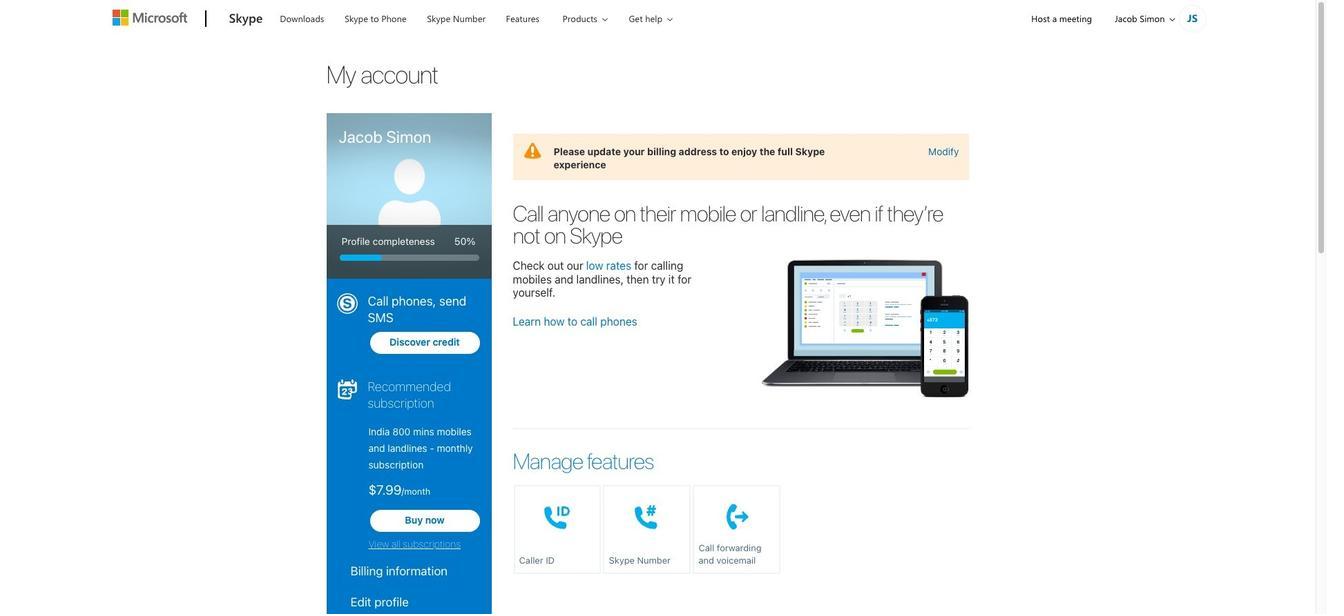 Task type: vqa. For each thing, say whether or not it's contained in the screenshot.
alert
yes



Task type: describe. For each thing, give the bounding box(es) containing it.
microsoft image
[[112, 10, 187, 26]]



Task type: locate. For each thing, give the bounding box(es) containing it.
alert
[[513, 113, 969, 181]]

main content
[[492, 181, 989, 615]]

section
[[326, 113, 492, 615]]



